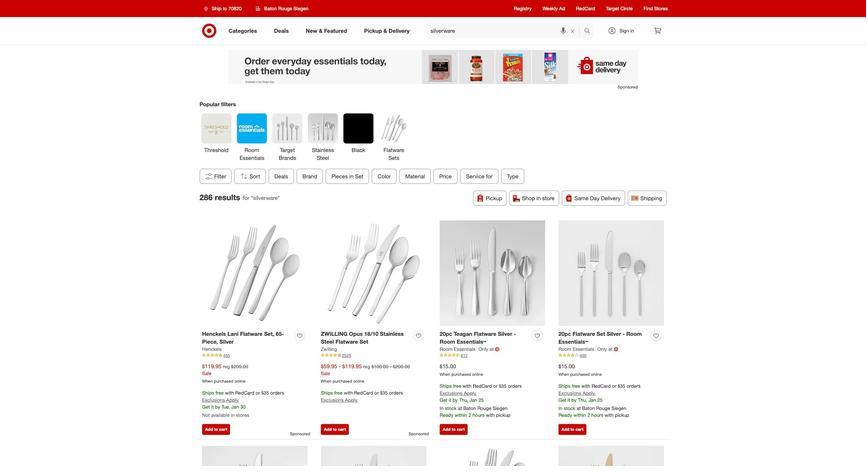Task type: describe. For each thing, give the bounding box(es) containing it.
What can we help you find? suggestions appear below search field
[[427, 23, 586, 38]]



Task type: vqa. For each thing, say whether or not it's contained in the screenshot.
ZWILLING Kingwood 20-pc 18/10 Stainless Steel Flatware Set image
yes



Task type: locate. For each thing, give the bounding box(es) containing it.
20pc ashby flatware set champagne - threshold™ image
[[559, 446, 665, 466], [559, 446, 665, 466]]

20pc harrington flatware set silver - threshold™ image
[[321, 446, 427, 466], [321, 446, 427, 466]]

20pc kayden flatware set silver - threshold™ image
[[202, 446, 308, 466], [202, 446, 308, 466]]

zwilling opus 18/10 stainless steel flatware set image
[[321, 221, 427, 326], [321, 221, 427, 326]]

henckels lani flatware set, 65-piece, silver image
[[202, 221, 308, 326], [202, 221, 308, 326]]

zwilling kingwood 20-pc 18/10 stainless steel flatware set image
[[440, 446, 546, 466], [440, 446, 546, 466]]

20pc teagan flatware silver - room essentials™ image
[[440, 221, 546, 326], [440, 221, 546, 326]]

advertisement element
[[228, 50, 638, 84]]

20pc flatware set silver - room essentials™ image
[[559, 221, 665, 326], [559, 221, 665, 326]]



